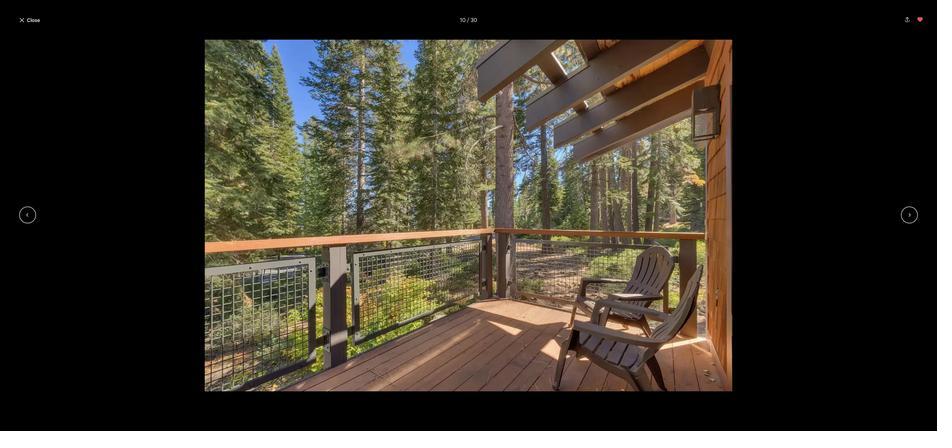 Task type: describe. For each thing, give the bounding box(es) containing it.
car
[[296, 399, 304, 406]]

all inside terrific unit located in a very private corner of chinquapin, and walking distance to all of chinquapin's recreational facilities. completely remodeled throughout in a modern mountain style, this exquisite unit boast many extra side windows, south facing location and a two-car carport. great for those snowy days! fully equipped with everything you'll need during your stay, unit #72 is one of the most popular units in chinquapin.
[[482, 373, 487, 381]]

12/31/2023
[[603, 313, 628, 320]]

$635 $572 night
[[541, 286, 594, 296]]

recreational
[[302, 382, 334, 389]]

enjoy your next mountain getaway at chinquapin #72 image 5 image
[[568, 169, 665, 266]]

equipped
[[414, 399, 439, 406]]

any week
[[448, 11, 471, 17]]

1 vertical spatial 7
[[560, 387, 563, 394]]

remodeled
[[390, 382, 419, 389]]

0 vertical spatial reviews
[[295, 51, 312, 58]]

located
[[299, 373, 318, 381]]

Any week search field
[[404, 6, 529, 23]]

condo
[[291, 277, 314, 287]]

by haley
[[344, 277, 375, 287]]

2 vertical spatial in
[[432, 407, 436, 415]]

carport.
[[305, 399, 326, 406]]

corner
[[362, 373, 379, 381]]

superhosts
[[291, 326, 316, 332]]

hosts.
[[385, 326, 399, 332]]

0 vertical spatial superhost
[[326, 51, 349, 58]]

one
[[354, 407, 364, 415]]

enjoy
[[268, 36, 291, 48]]

you
[[569, 372, 578, 378]]

popular
[[397, 407, 417, 415]]

reserve button
[[541, 349, 655, 366]]

superhost inside haley is a superhost superhosts are experienced, highly rated hosts.
[[316, 317, 344, 324]]

beds
[[336, 289, 349, 296]]

terrific
[[268, 373, 286, 381]]

0 vertical spatial 4.95
[[274, 51, 284, 58]]

show all photos
[[614, 248, 651, 254]]

enjoy your next mountain getaway at chinquapin #72 image 1 image
[[268, 67, 466, 266]]

saved button
[[639, 49, 668, 61]]

at
[[419, 36, 428, 48]]

experienced,
[[326, 326, 355, 332]]

free
[[291, 341, 302, 348]]

bedrooms
[[301, 289, 328, 296]]

10 / 30
[[460, 16, 478, 24]]

the
[[372, 407, 381, 415]]

0 horizontal spatial in
[[320, 373, 324, 381]]

a down distance
[[457, 382, 460, 389]]

1 horizontal spatial and
[[419, 373, 429, 381]]

guests
[[275, 289, 292, 296]]

a left very
[[325, 373, 328, 381]]

windows,
[[414, 390, 438, 398]]

enjoy your next mountain getaway at chinquapin #72 image 4 image
[[568, 67, 665, 167]]

chinquapin
[[430, 36, 479, 48]]

extra
[[387, 390, 401, 398]]

0 horizontal spatial unit
[[287, 373, 297, 381]]

chinquapin's
[[268, 382, 301, 389]]

any week button
[[442, 6, 477, 23]]

next
[[315, 36, 334, 48]]

for inside terrific unit located in a very private corner of chinquapin, and walking distance to all of chinquapin's recreational facilities. completely remodeled throughout in a modern mountain style, this exquisite unit boast many extra side windows, south facing location and a two-car carport. great for those snowy days! fully equipped with everything you'll need during your stay, unit #72 is one of the most popular units in chinquapin.
[[344, 399, 351, 406]]

everything
[[453, 399, 481, 406]]

$572
[[561, 286, 579, 296]]

7 inside entire condo hosted by haley 10 guests · 4 bedrooms · 7 beds · 2 baths
[[331, 289, 335, 296]]

1 vertical spatial 4.95
[[618, 289, 628, 295]]

photos
[[634, 248, 651, 254]]

rated
[[371, 326, 383, 332]]

private
[[342, 373, 360, 381]]

many
[[371, 390, 386, 398]]

need
[[268, 407, 281, 415]]

$635 for $572
[[541, 286, 559, 296]]

entire condo hosted by haley 10 guests · 4 bedrooms · 7 beds · 2 baths
[[268, 277, 375, 296]]

$4,445
[[638, 387, 655, 394]]

tahoe
[[356, 51, 370, 58]]

be
[[593, 372, 599, 378]]

those
[[352, 399, 367, 406]]

#72 inside terrific unit located in a very private corner of chinquapin, and walking distance to all of chinquapin's recreational facilities. completely remodeled throughout in a modern mountain style, this exquisite unit boast many extra side windows, south facing location and a two-car carport. great for those snowy days! fully equipped with everything you'll need during your stay, unit #72 is one of the most popular units in chinquapin.
[[338, 407, 348, 415]]

$635 x 7 nights
[[541, 387, 580, 394]]

show
[[614, 248, 627, 254]]

facing
[[455, 390, 471, 398]]

stay,
[[313, 407, 325, 415]]

0 vertical spatial your
[[293, 36, 313, 48]]

very
[[330, 373, 341, 381]]

saved
[[651, 52, 665, 58]]

$635 x 7 nights button
[[541, 387, 580, 394]]

0 vertical spatial 10
[[460, 16, 466, 24]]

city,
[[372, 51, 382, 58]]

enjoy your next mountain getaway at chinquapin #72
[[268, 36, 498, 48]]

nights
[[564, 387, 580, 394]]

1 horizontal spatial unit
[[326, 407, 336, 415]]

chinquapin.
[[437, 407, 468, 415]]

12/24/2023
[[546, 313, 571, 320]]

/
[[467, 16, 470, 24]]

1 horizontal spatial mountain
[[336, 36, 378, 48]]

a inside haley is a superhost superhosts are experienced, highly rated hosts.
[[312, 317, 315, 324]]

week
[[459, 11, 471, 17]]

your inside terrific unit located in a very private corner of chinquapin, and walking distance to all of chinquapin's recreational facilities. completely remodeled throughout in a modern mountain style, this exquisite unit boast many extra side windows, south facing location and a two-car carport. great for those snowy days! fully equipped with everything you'll need during your stay, unit #72 is one of the most popular units in chinquapin.
[[300, 407, 312, 415]]



Task type: locate. For each thing, give the bounding box(es) containing it.
all inside button
[[628, 248, 633, 254]]

your down car
[[300, 407, 312, 415]]

1 vertical spatial all
[[482, 373, 487, 381]]

0 horizontal spatial mountain
[[268, 390, 293, 398]]

entire
[[268, 277, 289, 287]]

terrific unit located in a very private corner of chinquapin, and walking distance to all of chinquapin's recreational facilities. completely remodeled throughout in a modern mountain style, this exquisite unit boast many extra side windows, south facing location and a two-car carport. great for those snowy days! fully equipped with everything you'll need during your stay, unit #72 is one of the most popular units in chinquapin.
[[268, 373, 497, 415]]

#72 right chinquapin
[[481, 36, 498, 48]]

4.95 · 22 reviews
[[274, 51, 312, 58], [618, 289, 655, 295]]

7 left "beds"
[[331, 289, 335, 296]]

chinquapin,
[[387, 373, 418, 381]]

7
[[331, 289, 335, 296], [560, 387, 563, 394]]

0 horizontal spatial 7
[[331, 289, 335, 296]]

listing image 10 image
[[34, 40, 904, 392], [34, 40, 904, 392], [335, 90, 598, 266], [335, 90, 598, 266]]

in up the recreational on the bottom left of page
[[320, 373, 324, 381]]

$635 left 'x'
[[541, 387, 554, 394]]

in up the south
[[451, 382, 456, 389]]

2 $635 from the top
[[541, 387, 554, 394]]

is inside terrific unit located in a very private corner of chinquapin, and walking distance to all of chinquapin's recreational facilities. completely remodeled throughout in a modern mountain style, this exquisite unit boast many extra side windows, south facing location and a two-car carport. great for those snowy days! fully equipped with everything you'll need during your stay, unit #72 is one of the most popular units in chinquapin.
[[349, 407, 353, 415]]

great
[[327, 399, 342, 406]]

for left "48"
[[337, 341, 345, 348]]

california,
[[383, 51, 407, 58]]

reserve
[[588, 354, 609, 361]]

unit
[[287, 373, 297, 381], [344, 390, 354, 398], [326, 407, 336, 415]]

walking
[[430, 373, 450, 381]]

7 right 'x'
[[560, 387, 563, 394]]

in right the units on the bottom left of the page
[[432, 407, 436, 415]]

a up superhosts
[[312, 317, 315, 324]]

$635 for x
[[541, 387, 554, 394]]

1 vertical spatial your
[[300, 407, 312, 415]]

1 horizontal spatial is
[[349, 407, 353, 415]]

a
[[312, 317, 315, 324], [325, 373, 328, 381], [457, 382, 460, 389], [279, 399, 282, 406]]

1 vertical spatial mountain
[[268, 390, 293, 398]]

south
[[439, 390, 454, 398]]

0 vertical spatial for
[[337, 341, 345, 348]]

unit down great
[[326, 407, 336, 415]]

unit down facilities.
[[344, 390, 354, 398]]

of left the
[[365, 407, 371, 415]]

reviews
[[295, 51, 312, 58], [638, 289, 655, 295]]

x
[[555, 387, 558, 394]]

4.95 down enjoy
[[274, 51, 284, 58]]

1 horizontal spatial 4.95
[[618, 289, 628, 295]]

1 vertical spatial superhost
[[316, 317, 344, 324]]

1 vertical spatial in
[[451, 382, 456, 389]]

0 horizontal spatial and
[[268, 399, 278, 406]]

of right to
[[488, 373, 494, 381]]

snowy
[[369, 399, 385, 406]]

10 inside entire condo hosted by haley 10 guests · 4 bedrooms · 7 beds · 2 baths
[[268, 289, 274, 296]]

22 reviews button
[[288, 51, 312, 58]]

location
[[473, 390, 494, 398]]

0 horizontal spatial #72
[[338, 407, 348, 415]]

48
[[346, 341, 353, 348]]

distance
[[451, 373, 473, 381]]

2 horizontal spatial in
[[451, 382, 456, 389]]

0 horizontal spatial 4.95 · 22 reviews
[[274, 51, 312, 58]]

for left those
[[344, 399, 351, 406]]

states
[[425, 51, 440, 58]]

dialog
[[0, 0, 938, 431]]

share button
[[610, 49, 638, 61]]

highly
[[357, 326, 370, 332]]

1 vertical spatial 10
[[268, 289, 274, 296]]

of up the completely
[[380, 373, 386, 381]]

1 horizontal spatial 4.95 · 22 reviews
[[618, 289, 655, 295]]

all right to
[[482, 373, 487, 381]]

free cancellation for 48 hours
[[291, 341, 369, 348]]

1 horizontal spatial 10
[[460, 16, 466, 24]]

share
[[622, 52, 635, 58]]

units
[[418, 407, 431, 415]]

10 left '/' at the top of page
[[460, 16, 466, 24]]

0 horizontal spatial reviews
[[295, 51, 312, 58]]

1 vertical spatial $635
[[541, 387, 554, 394]]

listing image 8 image
[[335, 0, 465, 88], [335, 0, 465, 88]]

0 vertical spatial all
[[628, 248, 633, 254]]

haley
[[291, 317, 305, 324]]

1 $635 from the top
[[541, 286, 559, 296]]

and up "throughout"
[[419, 373, 429, 381]]

0 horizontal spatial of
[[365, 407, 371, 415]]

you'll
[[482, 399, 496, 406]]

style,
[[294, 390, 307, 398]]

0 vertical spatial mountain
[[336, 36, 378, 48]]

night
[[580, 288, 594, 295]]

0 horizontal spatial 4.95
[[274, 51, 284, 58]]

is inside haley is a superhost superhosts are experienced, highly rated hosts.
[[307, 317, 311, 324]]

show all photos button
[[600, 245, 656, 257]]

of
[[380, 373, 386, 381], [488, 373, 494, 381], [365, 407, 371, 415]]

yet
[[620, 372, 627, 378]]

cancellation
[[303, 341, 336, 348]]

1 vertical spatial #72
[[338, 407, 348, 415]]

you won't be charged yet
[[569, 372, 627, 378]]

with
[[440, 399, 452, 406]]

󰀃
[[319, 51, 322, 58]]

getaway
[[380, 36, 417, 48]]

most
[[382, 407, 395, 415]]

is left one
[[349, 407, 353, 415]]

0 vertical spatial 4.95 · 22 reviews
[[274, 51, 312, 58]]

listing image 12 image
[[468, 269, 598, 356], [468, 269, 598, 356]]

1 horizontal spatial 22
[[631, 289, 637, 295]]

10
[[460, 16, 466, 24], [268, 289, 274, 296]]

4.95 · 22 reviews up 12/31/2023
[[618, 289, 655, 295]]

30
[[471, 16, 478, 24]]

0 vertical spatial #72
[[481, 36, 498, 48]]

this
[[309, 390, 318, 398]]

1 vertical spatial 4.95 · 22 reviews
[[618, 289, 655, 295]]

2
[[353, 289, 356, 296]]

fully
[[401, 399, 413, 406]]

for
[[337, 341, 345, 348], [344, 399, 351, 406]]

0 vertical spatial in
[[320, 373, 324, 381]]

4.95
[[274, 51, 284, 58], [618, 289, 628, 295]]

mountain down the chinquapin's on the bottom left of the page
[[268, 390, 293, 398]]

0 vertical spatial $635
[[541, 286, 559, 296]]

throughout
[[420, 382, 450, 389]]

united
[[408, 51, 424, 58]]

enjoy your next mountain getaway at chinquapin #72 image 3 image
[[469, 169, 565, 266]]

1 horizontal spatial reviews
[[638, 289, 655, 295]]

0 vertical spatial unit
[[287, 373, 297, 381]]

1 vertical spatial reviews
[[638, 289, 655, 295]]

are
[[317, 326, 325, 332]]

$635 left $572
[[541, 286, 559, 296]]

1 horizontal spatial of
[[380, 373, 386, 381]]

1 vertical spatial 22
[[631, 289, 637, 295]]

mountain inside terrific unit located in a very private corner of chinquapin, and walking distance to all of chinquapin's recreational facilities. completely remodeled throughout in a modern mountain style, this exquisite unit boast many extra side windows, south facing location and a two-car carport. great for those snowy days! fully equipped with everything you'll need during your stay, unit #72 is one of the most popular units in chinquapin.
[[268, 390, 293, 398]]

listing image 11 image
[[335, 269, 465, 356], [335, 269, 465, 356]]

side
[[402, 390, 412, 398]]

a left two-
[[279, 399, 282, 406]]

in
[[320, 373, 324, 381], [451, 382, 456, 389], [432, 407, 436, 415]]

0 vertical spatial 22
[[288, 51, 293, 58]]

0 horizontal spatial 22
[[288, 51, 293, 58]]

unit up the chinquapin's on the bottom left of the page
[[287, 373, 297, 381]]

1 vertical spatial unit
[[344, 390, 354, 398]]

all right show on the right bottom
[[628, 248, 633, 254]]

haley is a superhost. learn more about haley. image
[[479, 277, 499, 297], [479, 277, 499, 297]]

0 vertical spatial 7
[[331, 289, 335, 296]]

4.95 up 12/31/2023
[[618, 289, 628, 295]]

exquisite
[[319, 390, 343, 398]]

any
[[448, 11, 457, 17]]

is
[[307, 317, 311, 324], [349, 407, 353, 415]]

mountain up tahoe
[[336, 36, 378, 48]]

your up 22 reviews button
[[293, 36, 313, 48]]

superhost up are
[[316, 317, 344, 324]]

to
[[475, 373, 480, 381]]

1 vertical spatial and
[[268, 399, 278, 406]]

0 vertical spatial and
[[419, 373, 429, 381]]

superhost right 󰀃
[[326, 51, 349, 58]]

is up superhosts
[[307, 317, 311, 324]]

2 horizontal spatial of
[[488, 373, 494, 381]]

1 horizontal spatial all
[[628, 248, 633, 254]]

hours
[[354, 341, 369, 348]]

0 horizontal spatial 10
[[268, 289, 274, 296]]

1 vertical spatial for
[[344, 399, 351, 406]]

superhost
[[326, 51, 349, 58], [316, 317, 344, 324]]

#72 down great
[[338, 407, 348, 415]]

4.95 · 22 reviews down enjoy
[[274, 51, 312, 58]]

listing image 13 image
[[335, 359, 598, 431], [335, 359, 598, 431]]

2 vertical spatial unit
[[326, 407, 336, 415]]

during
[[282, 407, 299, 415]]

1 horizontal spatial #72
[[481, 36, 498, 48]]

and up the need at the left bottom of the page
[[268, 399, 278, 406]]

1 vertical spatial is
[[349, 407, 353, 415]]

baths
[[357, 289, 372, 296]]

listing image 9 image
[[468, 0, 598, 88], [468, 0, 598, 88]]

haley is a superhost superhosts are experienced, highly rated hosts.
[[291, 317, 399, 332]]

facilities.
[[335, 382, 358, 389]]

1 horizontal spatial in
[[432, 407, 436, 415]]

· tahoe city, california, united states
[[352, 51, 440, 59]]

4
[[296, 289, 299, 296]]

tahoe city, california, united states button
[[356, 50, 440, 59]]

0 horizontal spatial is
[[307, 317, 311, 324]]

1 horizontal spatial 7
[[560, 387, 563, 394]]

0 horizontal spatial all
[[482, 373, 487, 381]]

enjoy your next mountain getaway at chinquapin #72 image 2 image
[[469, 67, 565, 167]]

won't
[[579, 372, 592, 378]]

2 horizontal spatial unit
[[344, 390, 354, 398]]

10 left guests
[[268, 289, 274, 296]]

and
[[419, 373, 429, 381], [268, 399, 278, 406]]

hosted
[[316, 277, 342, 287]]

·
[[285, 51, 286, 58], [315, 51, 317, 59], [352, 51, 353, 59], [294, 289, 295, 296], [329, 289, 330, 296], [350, 289, 351, 296], [629, 289, 630, 295]]

0 vertical spatial is
[[307, 317, 311, 324]]



Task type: vqa. For each thing, say whether or not it's contained in the screenshot.
the topmost 22
yes



